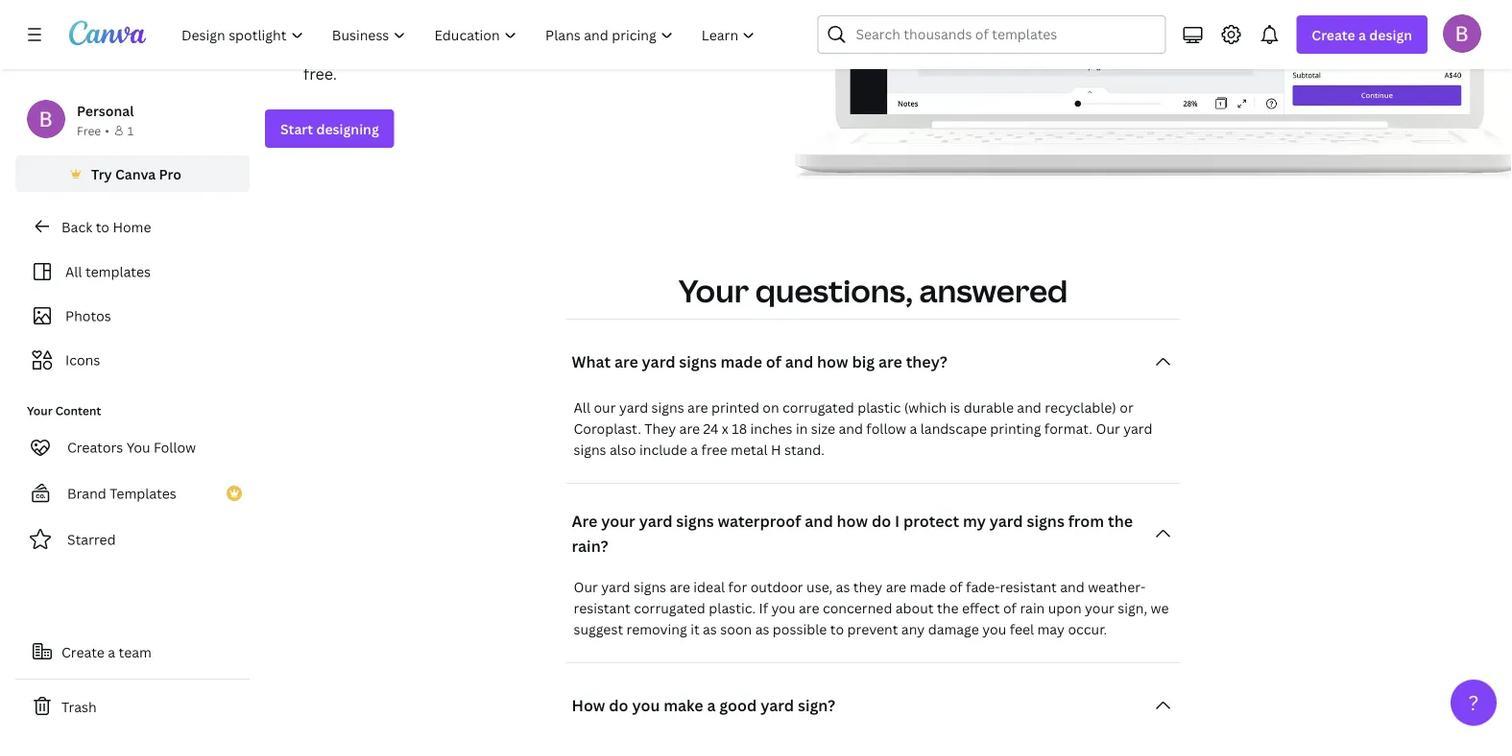 Task type: vqa. For each thing, say whether or not it's contained in the screenshot.
made in the dropdown button
yes



Task type: describe. For each thing, give the bounding box(es) containing it.
if
[[759, 599, 768, 617]]

about
[[896, 599, 934, 617]]

ideal
[[694, 578, 725, 596]]

home
[[113, 218, 151, 236]]

sign,
[[1118, 599, 1148, 617]]

prevent
[[848, 620, 898, 638]]

all for all templates
[[65, 263, 82, 281]]

a down (which
[[910, 419, 918, 437]]

removing
[[627, 620, 687, 638]]

are up 24
[[688, 398, 708, 416]]

?
[[1469, 689, 1480, 717]]

and up printing
[[1017, 398, 1042, 416]]

our
[[594, 398, 616, 416]]

soon
[[721, 620, 752, 638]]

sign?
[[798, 695, 836, 716]]

i
[[895, 511, 900, 531]]

a left 'free'
[[691, 440, 698, 458]]

free.
[[304, 63, 337, 84]]

of inside dropdown button
[[766, 351, 782, 372]]

and inside the are your yard signs waterproof and how do i protect my yard signs from the rain?
[[805, 511, 833, 531]]

1 horizontal spatial of
[[950, 578, 963, 596]]

format.
[[1045, 419, 1093, 437]]

try
[[91, 165, 112, 183]]

weather-
[[1088, 578, 1146, 596]]

feel
[[1010, 620, 1035, 638]]

fade-
[[966, 578, 1000, 596]]

for inside the our yard signs are ideal for outdoor use, as they are made of fade-resistant and weather- resistant corrugated plastic. if you are concerned about the effect of rain upon your sign, we suggest removing it as soon as possible to prevent any damage you feel may occur.
[[728, 578, 747, 596]]

how do you make a good yard sign? button
[[566, 687, 1181, 725]]

follow
[[154, 438, 196, 457]]

h
[[771, 440, 781, 458]]

all templates
[[65, 263, 151, 281]]

0 horizontal spatial do
[[609, 695, 629, 716]]

are
[[572, 511, 598, 531]]

size
[[811, 419, 836, 437]]

start
[[280, 119, 313, 138]]

a inside 'button'
[[108, 643, 115, 661]]

1
[[128, 122, 134, 138]]

1 horizontal spatial as
[[756, 620, 770, 638]]

creators
[[67, 438, 123, 457]]

inches
[[751, 419, 793, 437]]

big
[[852, 351, 875, 372]]

free
[[77, 122, 101, 138]]

create a team
[[61, 643, 152, 661]]

(which
[[905, 398, 947, 416]]

in
[[796, 419, 808, 437]]

your content
[[27, 403, 101, 419]]

may
[[1038, 620, 1065, 638]]

answered
[[920, 270, 1068, 311]]

also
[[610, 440, 636, 458]]

your questions, answered
[[679, 270, 1068, 311]]

x
[[722, 419, 729, 437]]

create a design
[[1312, 25, 1413, 44]]

are right what
[[615, 351, 638, 372]]

yard right the my
[[990, 511, 1023, 531]]

corrugated inside the our yard signs are ideal for outdoor use, as they are made of fade-resistant and weather- resistant corrugated plastic. if you are concerned about the effect of rain upon your sign, we suggest removing it as soon as possible to prevent any damage you feel may occur.
[[634, 599, 706, 617]]

are left 24
[[680, 419, 700, 437]]

follow
[[867, 419, 907, 437]]

your for your questions, answered
[[679, 270, 749, 311]]

all templates link
[[27, 254, 238, 290]]

are up possible
[[799, 599, 820, 617]]

free •
[[77, 122, 109, 138]]

are left ideal
[[670, 578, 691, 596]]

how
[[572, 695, 606, 716]]

and inside the our yard signs are ideal for outdoor use, as they are made of fade-resistant and weather- resistant corrugated plastic. if you are concerned about the effect of rain upon your sign, we suggest removing it as soon as possible to prevent any damage you feel may occur.
[[1061, 578, 1085, 596]]

designing
[[316, 119, 379, 138]]

protect
[[904, 511, 960, 531]]

landscape
[[921, 419, 987, 437]]

a left "design"
[[1359, 25, 1367, 44]]

yard up they
[[642, 351, 676, 372]]

waterproof
[[718, 511, 802, 531]]

what
[[572, 351, 611, 372]]

design
[[1370, 25, 1413, 44]]

icons link
[[27, 342, 238, 378]]

0 horizontal spatial resistant
[[574, 599, 631, 617]]

brand templates link
[[15, 474, 250, 513]]

photos link
[[27, 298, 238, 334]]

Search search field
[[856, 16, 1154, 53]]

2 horizontal spatial as
[[836, 578, 850, 596]]

bob builder image
[[1444, 14, 1482, 53]]

create for create a team
[[61, 643, 105, 661]]

all our yard signs are printed on corrugated plastic (which is durable and recyclable) or coroplast. they are 24 x 18 inches in size and follow a landscape printing format. our yard signs also include a free metal h stand.
[[574, 398, 1153, 458]]

is
[[950, 398, 961, 416]]

yard right good at the bottom of the page
[[761, 695, 794, 716]]

get your yard signs delivered straight to your door for free.
[[304, 38, 702, 84]]

how to design and print your yards sign image
[[795, 0, 1513, 176]]

0 vertical spatial you
[[772, 599, 796, 617]]

yard right are
[[639, 511, 673, 531]]

your inside the are your yard signs waterproof and how do i protect my yard signs from the rain?
[[601, 511, 636, 531]]

1 vertical spatial you
[[983, 620, 1007, 638]]

are your yard signs waterproof and how do i protect my yard signs from the rain?
[[572, 511, 1133, 556]]

templates
[[110, 485, 177, 503]]

you inside how do you make a good yard sign? dropdown button
[[632, 695, 660, 716]]

yard inside the our yard signs are ideal for outdoor use, as they are made of fade-resistant and weather- resistant corrugated plastic. if you are concerned about the effect of rain upon your sign, we suggest removing it as soon as possible to prevent any damage you feel may occur.
[[602, 578, 631, 596]]

corrugated inside all our yard signs are printed on corrugated plastic (which is durable and recyclable) or coroplast. they are 24 x 18 inches in size and follow a landscape printing format. our yard signs also include a free metal h stand.
[[783, 398, 855, 416]]

starred
[[67, 531, 116, 549]]

starred link
[[15, 521, 250, 559]]

we
[[1151, 599, 1169, 617]]

damage
[[928, 620, 979, 638]]

rain
[[1020, 599, 1045, 617]]

make
[[664, 695, 704, 716]]

they
[[854, 578, 883, 596]]

signs down coroplast.
[[574, 440, 607, 458]]

create a design button
[[1297, 15, 1428, 54]]

your for your content
[[27, 403, 53, 419]]

plastic.
[[709, 599, 756, 617]]

0 vertical spatial how
[[817, 351, 849, 372]]

yard inside the get your yard signs delivered straight to your door for free.
[[371, 38, 405, 59]]

signs inside the get your yard signs delivered straight to your door for free.
[[408, 38, 446, 59]]

signs left from
[[1027, 511, 1065, 531]]

recyclable)
[[1045, 398, 1117, 416]]

trash link
[[15, 688, 250, 726]]

they
[[645, 419, 676, 437]]



Task type: locate. For each thing, give the bounding box(es) containing it.
0 vertical spatial create
[[1312, 25, 1356, 44]]

do left i
[[872, 511, 892, 531]]

to
[[584, 38, 600, 59], [96, 218, 109, 236], [831, 620, 844, 638]]

upon
[[1049, 599, 1082, 617]]

create left "design"
[[1312, 25, 1356, 44]]

you
[[772, 599, 796, 617], [983, 620, 1007, 638], [632, 695, 660, 716]]

signs left the delivered
[[408, 38, 446, 59]]

2 vertical spatial to
[[831, 620, 844, 638]]

are your yard signs waterproof and how do i protect my yard signs from the rain? button
[[566, 507, 1181, 561]]

our inside all our yard signs are printed on corrugated plastic (which is durable and recyclable) or coroplast. they are 24 x 18 inches in size and follow a landscape printing format. our yard signs also include a free metal h stand.
[[1096, 419, 1121, 437]]

0 horizontal spatial of
[[766, 351, 782, 372]]

yard down or at the bottom of page
[[1124, 419, 1153, 437]]

what are yard signs made of and how big are they? button
[[566, 343, 1181, 381]]

start designing link
[[265, 109, 394, 148]]

1 horizontal spatial you
[[772, 599, 796, 617]]

of up on
[[766, 351, 782, 372]]

brand templates
[[67, 485, 177, 503]]

18
[[732, 419, 747, 437]]

of left rain
[[1004, 599, 1017, 617]]

signs
[[408, 38, 446, 59], [679, 351, 717, 372], [652, 398, 684, 416], [574, 440, 607, 458], [676, 511, 714, 531], [1027, 511, 1065, 531], [634, 578, 667, 596]]

made inside dropdown button
[[721, 351, 763, 372]]

1 vertical spatial for
[[728, 578, 747, 596]]

2 vertical spatial of
[[1004, 599, 1017, 617]]

0 vertical spatial to
[[584, 38, 600, 59]]

a left good at the bottom of the page
[[707, 695, 716, 716]]

your left content
[[27, 403, 53, 419]]

to down concerned
[[831, 620, 844, 638]]

you left the make
[[632, 695, 660, 716]]

the right from
[[1108, 511, 1133, 531]]

create left team
[[61, 643, 105, 661]]

1 vertical spatial do
[[609, 695, 629, 716]]

0 horizontal spatial to
[[96, 218, 109, 236]]

create inside dropdown button
[[1312, 25, 1356, 44]]

your inside the our yard signs are ideal for outdoor use, as they are made of fade-resistant and weather- resistant corrugated plastic. if you are concerned about the effect of rain upon your sign, we suggest removing it as soon as possible to prevent any damage you feel may occur.
[[1085, 599, 1115, 617]]

0 vertical spatial corrugated
[[783, 398, 855, 416]]

signs up removing
[[634, 578, 667, 596]]

pro
[[159, 165, 181, 183]]

for up plastic.
[[728, 578, 747, 596]]

of left fade-
[[950, 578, 963, 596]]

made
[[721, 351, 763, 372], [910, 578, 946, 596]]

1 vertical spatial our
[[574, 578, 598, 596]]

for right door
[[680, 38, 702, 59]]

get
[[304, 38, 330, 59]]

how
[[817, 351, 849, 372], [837, 511, 868, 531]]

the inside the our yard signs are ideal for outdoor use, as they are made of fade-resistant and weather- resistant corrugated plastic. if you are concerned about the effect of rain upon your sign, we suggest removing it as soon as possible to prevent any damage you feel may occur.
[[937, 599, 959, 617]]

0 vertical spatial our
[[1096, 419, 1121, 437]]

•
[[105, 122, 109, 138]]

delivered
[[450, 38, 519, 59]]

1 horizontal spatial our
[[1096, 419, 1121, 437]]

and up upon
[[1061, 578, 1085, 596]]

printed
[[712, 398, 760, 416]]

0 horizontal spatial corrugated
[[634, 599, 706, 617]]

from
[[1069, 511, 1105, 531]]

made up printed
[[721, 351, 763, 372]]

signs up they
[[652, 398, 684, 416]]

straight
[[523, 38, 580, 59]]

0 horizontal spatial your
[[27, 403, 53, 419]]

1 vertical spatial to
[[96, 218, 109, 236]]

of
[[766, 351, 782, 372], [950, 578, 963, 596], [1004, 599, 1017, 617]]

1 vertical spatial made
[[910, 578, 946, 596]]

and
[[785, 351, 814, 372], [1017, 398, 1042, 416], [839, 419, 863, 437], [805, 511, 833, 531], [1061, 578, 1085, 596]]

effect
[[962, 599, 1000, 617]]

None search field
[[818, 15, 1166, 54]]

2 horizontal spatial you
[[983, 620, 1007, 638]]

1 vertical spatial how
[[837, 511, 868, 531]]

top level navigation element
[[169, 15, 772, 54]]

it
[[691, 620, 700, 638]]

your
[[334, 38, 368, 59], [603, 38, 637, 59], [601, 511, 636, 531], [1085, 599, 1115, 617]]

as down if
[[756, 620, 770, 638]]

1 vertical spatial of
[[950, 578, 963, 596]]

2 horizontal spatial of
[[1004, 599, 1017, 617]]

to right back
[[96, 218, 109, 236]]

any
[[902, 620, 925, 638]]

start designing
[[280, 119, 379, 138]]

and right the waterproof
[[805, 511, 833, 531]]

you
[[127, 438, 150, 457]]

the inside the are your yard signs waterproof and how do i protect my yard signs from the rain?
[[1108, 511, 1133, 531]]

content
[[55, 403, 101, 419]]

resistant up rain
[[1000, 578, 1057, 596]]

use,
[[807, 578, 833, 596]]

the up damage
[[937, 599, 959, 617]]

0 horizontal spatial our
[[574, 578, 598, 596]]

yard
[[371, 38, 405, 59], [642, 351, 676, 372], [619, 398, 648, 416], [1124, 419, 1153, 437], [639, 511, 673, 531], [990, 511, 1023, 531], [602, 578, 631, 596], [761, 695, 794, 716]]

0 horizontal spatial as
[[703, 620, 717, 638]]

door
[[641, 38, 676, 59]]

made inside the our yard signs are ideal for outdoor use, as they are made of fade-resistant and weather- resistant corrugated plastic. if you are concerned about the effect of rain upon your sign, we suggest removing it as soon as possible to prevent any damage you feel may occur.
[[910, 578, 946, 596]]

possible
[[773, 620, 827, 638]]

are up about
[[886, 578, 907, 596]]

try canva pro
[[91, 165, 181, 183]]

create a team button
[[15, 633, 250, 671]]

how left i
[[837, 511, 868, 531]]

your up occur.
[[1085, 599, 1115, 617]]

create for create a design
[[1312, 25, 1356, 44]]

your left door
[[603, 38, 637, 59]]

our yard signs are ideal for outdoor use, as they are made of fade-resistant and weather- resistant corrugated plastic. if you are concerned about the effect of rain upon your sign, we suggest removing it as soon as possible to prevent any damage you feel may occur.
[[574, 578, 1169, 638]]

our inside the our yard signs are ideal for outdoor use, as they are made of fade-resistant and weather- resistant corrugated plastic. if you are concerned about the effect of rain upon your sign, we suggest removing it as soon as possible to prevent any damage you feel may occur.
[[574, 578, 598, 596]]

corrugated up removing
[[634, 599, 706, 617]]

1 horizontal spatial corrugated
[[783, 398, 855, 416]]

back to home
[[61, 218, 151, 236]]

2 horizontal spatial to
[[831, 620, 844, 638]]

team
[[119, 643, 152, 661]]

1 horizontal spatial the
[[1108, 511, 1133, 531]]

0 horizontal spatial made
[[721, 351, 763, 372]]

outdoor
[[751, 578, 804, 596]]

0 vertical spatial your
[[679, 270, 749, 311]]

durable
[[964, 398, 1014, 416]]

personal
[[77, 101, 134, 120]]

creators you follow link
[[15, 428, 250, 467]]

printing
[[991, 419, 1042, 437]]

your right are
[[601, 511, 636, 531]]

my
[[963, 511, 986, 531]]

0 vertical spatial do
[[872, 511, 892, 531]]

our down or at the bottom of page
[[1096, 419, 1121, 437]]

plastic
[[858, 398, 901, 416]]

questions,
[[756, 270, 913, 311]]

signs inside the our yard signs are ideal for outdoor use, as they are made of fade-resistant and weather- resistant corrugated plastic. if you are concerned about the effect of rain upon your sign, we suggest removing it as soon as possible to prevent any damage you feel may occur.
[[634, 578, 667, 596]]

coroplast.
[[574, 419, 641, 437]]

as right use,
[[836, 578, 850, 596]]

yard up suggest at the left of the page
[[602, 578, 631, 596]]

your right get
[[334, 38, 368, 59]]

0 vertical spatial of
[[766, 351, 782, 372]]

are right big
[[879, 351, 903, 372]]

1 vertical spatial create
[[61, 643, 105, 661]]

? button
[[1451, 680, 1497, 726]]

back
[[61, 218, 92, 236]]

your up what are yard signs made of and how big are they?
[[679, 270, 749, 311]]

1 horizontal spatial all
[[574, 398, 591, 416]]

made up about
[[910, 578, 946, 596]]

signs left the waterproof
[[676, 511, 714, 531]]

0 horizontal spatial all
[[65, 263, 82, 281]]

a left team
[[108, 643, 115, 661]]

photos
[[65, 307, 111, 325]]

yard right get
[[371, 38, 405, 59]]

0 vertical spatial made
[[721, 351, 763, 372]]

0 horizontal spatial the
[[937, 599, 959, 617]]

creators you follow
[[67, 438, 196, 457]]

to right straight
[[584, 38, 600, 59]]

1 horizontal spatial made
[[910, 578, 946, 596]]

all inside all our yard signs are printed on corrugated plastic (which is durable and recyclable) or coroplast. they are 24 x 18 inches in size and follow a landscape printing format. our yard signs also include a free metal h stand.
[[574, 398, 591, 416]]

all left our
[[574, 398, 591, 416]]

corrugated up size
[[783, 398, 855, 416]]

and right size
[[839, 419, 863, 437]]

create
[[1312, 25, 1356, 44], [61, 643, 105, 661]]

are
[[615, 351, 638, 372], [879, 351, 903, 372], [688, 398, 708, 416], [680, 419, 700, 437], [670, 578, 691, 596], [886, 578, 907, 596], [799, 599, 820, 617]]

how left big
[[817, 351, 849, 372]]

0 vertical spatial the
[[1108, 511, 1133, 531]]

a
[[1359, 25, 1367, 44], [910, 419, 918, 437], [691, 440, 698, 458], [108, 643, 115, 661], [707, 695, 716, 716]]

corrugated
[[783, 398, 855, 416], [634, 599, 706, 617]]

how do you make a good yard sign?
[[572, 695, 836, 716]]

metal
[[731, 440, 768, 458]]

you down effect
[[983, 620, 1007, 638]]

0 horizontal spatial create
[[61, 643, 105, 661]]

1 horizontal spatial create
[[1312, 25, 1356, 44]]

the
[[1108, 511, 1133, 531], [937, 599, 959, 617]]

0 vertical spatial resistant
[[1000, 578, 1057, 596]]

signs up printed
[[679, 351, 717, 372]]

create inside 'button'
[[61, 643, 105, 661]]

rain?
[[572, 536, 608, 556]]

do right how
[[609, 695, 629, 716]]

our
[[1096, 419, 1121, 437], [574, 578, 598, 596]]

1 horizontal spatial do
[[872, 511, 892, 531]]

trash
[[61, 698, 97, 716]]

24
[[704, 419, 719, 437]]

to inside "link"
[[96, 218, 109, 236]]

our down rain?
[[574, 578, 598, 596]]

stand.
[[785, 440, 825, 458]]

for inside the get your yard signs delivered straight to your door for free.
[[680, 38, 702, 59]]

1 vertical spatial corrugated
[[634, 599, 706, 617]]

or
[[1120, 398, 1134, 416]]

to inside the get your yard signs delivered straight to your door for free.
[[584, 38, 600, 59]]

0 vertical spatial all
[[65, 263, 82, 281]]

do
[[872, 511, 892, 531], [609, 695, 629, 716]]

all
[[65, 263, 82, 281], [574, 398, 591, 416]]

as right it
[[703, 620, 717, 638]]

back to home link
[[15, 207, 250, 246]]

all for all our yard signs are printed on corrugated plastic (which is durable and recyclable) or coroplast. they are 24 x 18 inches in size and follow a landscape printing format. our yard signs also include a free metal h stand.
[[574, 398, 591, 416]]

and left big
[[785, 351, 814, 372]]

you right if
[[772, 599, 796, 617]]

resistant up suggest at the left of the page
[[574, 599, 631, 617]]

1 vertical spatial all
[[574, 398, 591, 416]]

brand
[[67, 485, 106, 503]]

all left templates
[[65, 263, 82, 281]]

1 vertical spatial your
[[27, 403, 53, 419]]

icons
[[65, 351, 100, 369]]

1 vertical spatial resistant
[[574, 599, 631, 617]]

1 vertical spatial the
[[937, 599, 959, 617]]

1 horizontal spatial to
[[584, 38, 600, 59]]

how inside the are your yard signs waterproof and how do i protect my yard signs from the rain?
[[837, 511, 868, 531]]

do inside the are your yard signs waterproof and how do i protect my yard signs from the rain?
[[872, 511, 892, 531]]

1 horizontal spatial your
[[679, 270, 749, 311]]

0 horizontal spatial for
[[680, 38, 702, 59]]

0 horizontal spatial you
[[632, 695, 660, 716]]

2 vertical spatial you
[[632, 695, 660, 716]]

1 horizontal spatial resistant
[[1000, 578, 1057, 596]]

0 vertical spatial for
[[680, 38, 702, 59]]

to inside the our yard signs are ideal for outdoor use, as they are made of fade-resistant and weather- resistant corrugated plastic. if you are concerned about the effect of rain upon your sign, we suggest removing it as soon as possible to prevent any damage you feel may occur.
[[831, 620, 844, 638]]

1 horizontal spatial for
[[728, 578, 747, 596]]

yard right our
[[619, 398, 648, 416]]



